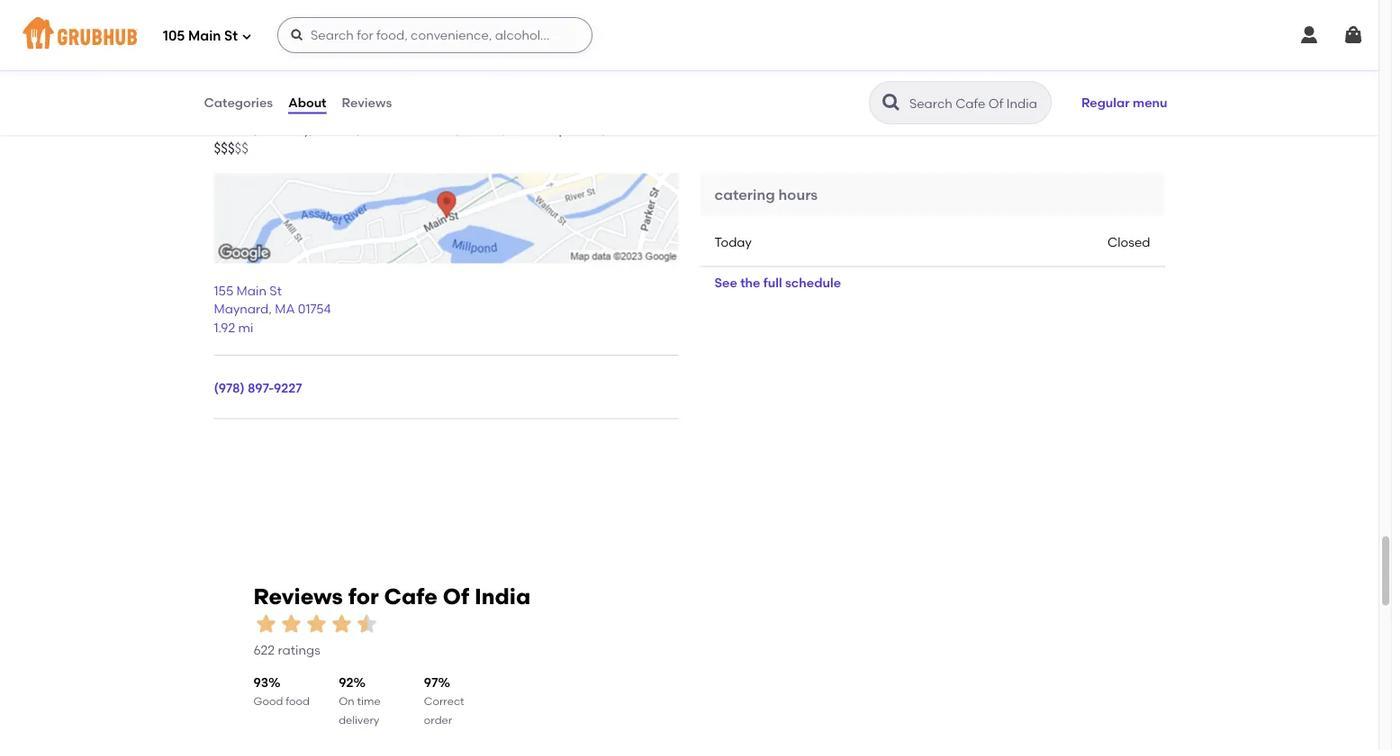 Task type: describe. For each thing, give the bounding box(es) containing it.
dinner,
[[215, 121, 257, 137]]

salads button
[[610, 119, 653, 139]]

about
[[288, 95, 327, 110]]

105
[[163, 28, 185, 44]]

lunch specials, button
[[510, 119, 607, 139]]

1 horizontal spatial cafe
[[384, 584, 438, 610]]

indian
[[365, 121, 404, 137]]

Search Cafe Of India search field
[[908, 95, 1046, 112]]

main navigation navigation
[[0, 0, 1379, 70]]

regular
[[1082, 95, 1130, 110]]

ma
[[275, 301, 295, 317]]

0 vertical spatial of
[[273, 88, 299, 114]]

indian chinese, button
[[364, 119, 460, 139]]

92 on time delivery
[[339, 675, 381, 726]]

regular menu button
[[1073, 83, 1176, 122]]

categories button
[[203, 70, 274, 135]]

good
[[254, 695, 283, 708]]

main for 155
[[236, 283, 267, 298]]

st for 105 main st
[[224, 28, 238, 44]]

dinner, button
[[214, 119, 258, 139]]

specials,
[[551, 121, 606, 137]]

info
[[431, 88, 473, 114]]

1 vertical spatial india
[[475, 584, 531, 610]]

Search for food, convenience, alcohol... search field
[[277, 17, 593, 53]]

(978)
[[214, 380, 245, 395]]

1.92
[[214, 320, 235, 335]]

closed
[[1108, 235, 1151, 250]]

97
[[424, 675, 438, 690]]

cafe of india menu info
[[214, 88, 473, 114]]

maynard
[[214, 301, 269, 317]]

,
[[269, 301, 272, 317]]

correct
[[424, 695, 464, 708]]

92
[[339, 675, 354, 690]]

hours
[[779, 185, 818, 203]]

menu
[[366, 88, 425, 114]]

1 vertical spatial of
[[443, 584, 469, 610]]

155
[[214, 283, 233, 298]]

(978) 897-9227 button
[[214, 379, 302, 397]]

today
[[715, 235, 752, 250]]

the
[[740, 275, 761, 291]]

regular menu
[[1082, 95, 1168, 110]]

categories
[[204, 95, 273, 110]]

healthy,
[[263, 121, 313, 137]]

food
[[286, 695, 310, 708]]

reviews for reviews for cafe of india
[[254, 584, 343, 610]]

catering
[[715, 185, 775, 203]]

0 vertical spatial india
[[304, 88, 360, 114]]



Task type: locate. For each thing, give the bounding box(es) containing it.
lunch
[[511, 121, 548, 137]]

97 correct order
[[424, 675, 464, 726]]

$$$$$
[[214, 141, 249, 157]]

mi
[[238, 320, 253, 335]]

1 horizontal spatial svg image
[[290, 28, 304, 42]]

0 vertical spatial cafe
[[214, 88, 267, 114]]

9227
[[274, 380, 302, 395]]

lunch,
[[465, 121, 506, 137]]

main right 105
[[188, 28, 221, 44]]

cafe right for on the left bottom
[[384, 584, 438, 610]]

svg image up about
[[290, 28, 304, 42]]

622
[[254, 643, 275, 658]]

0 vertical spatial st
[[224, 28, 238, 44]]

svg image right 105 main st
[[241, 31, 252, 42]]

full
[[764, 275, 782, 291]]

1 vertical spatial main
[[236, 283, 267, 298]]

schedule
[[785, 275, 841, 291]]

search icon image
[[881, 92, 902, 113]]

see
[[715, 275, 737, 291]]

main
[[188, 28, 221, 44], [236, 283, 267, 298]]

897-
[[248, 380, 274, 395]]

lunch, button
[[464, 119, 506, 139]]

ratings
[[278, 643, 320, 658]]

155 main st maynard , ma 01754 1.92 mi
[[214, 283, 331, 335]]

93
[[254, 675, 268, 690]]

0 horizontal spatial svg image
[[241, 31, 252, 42]]

reviews button
[[341, 70, 393, 135]]

1 horizontal spatial main
[[236, 283, 267, 298]]

reviews up indian at the left top of the page
[[342, 95, 392, 110]]

st
[[224, 28, 238, 44], [270, 283, 282, 298]]

1 vertical spatial cafe
[[384, 584, 438, 610]]

time
[[357, 695, 381, 708]]

01754
[[298, 301, 331, 317]]

(978) 897-9227
[[214, 380, 302, 395]]

svg image
[[1343, 24, 1364, 46], [290, 28, 304, 42], [241, 31, 252, 42]]

star icon image
[[254, 611, 279, 637], [279, 611, 304, 637], [304, 611, 329, 637], [329, 611, 354, 637], [354, 611, 380, 637], [354, 611, 380, 637]]

reviews
[[342, 95, 392, 110], [254, 584, 343, 610]]

main inside "155 main st maynard , ma 01754 1.92 mi"
[[236, 283, 267, 298]]

on
[[339, 695, 355, 708]]

for
[[348, 584, 379, 610]]

1 horizontal spatial st
[[270, 283, 282, 298]]

0 horizontal spatial st
[[224, 28, 238, 44]]

0 horizontal spatial main
[[188, 28, 221, 44]]

reviews for cafe of india
[[254, 584, 531, 610]]

delivery
[[339, 713, 379, 726]]

st right 105
[[224, 28, 238, 44]]

2 horizontal spatial svg image
[[1343, 24, 1364, 46]]

healthy, button
[[262, 119, 314, 139]]

see the full schedule button
[[700, 267, 856, 299]]

indian,
[[318, 121, 360, 137]]

salads
[[611, 121, 653, 137]]

main up maynard
[[236, 283, 267, 298]]

order
[[424, 713, 452, 726]]

menu
[[1133, 95, 1168, 110]]

chinese,
[[407, 121, 460, 137]]

reviews inside button
[[342, 95, 392, 110]]

dinner, healthy, indian, indian chinese, lunch, lunch specials, salads
[[215, 121, 653, 137]]

$$$
[[214, 141, 235, 157]]

93 good food
[[254, 675, 310, 708]]

0 horizontal spatial of
[[273, 88, 299, 114]]

0 horizontal spatial india
[[304, 88, 360, 114]]

1 vertical spatial reviews
[[254, 584, 343, 610]]

reviews up ratings
[[254, 584, 343, 610]]

st inside "155 main st maynard , ma 01754 1.92 mi"
[[270, 283, 282, 298]]

indian, button
[[317, 119, 361, 139]]

st inside main navigation navigation
[[224, 28, 238, 44]]

catering hours
[[715, 185, 818, 203]]

cafe
[[214, 88, 267, 114], [384, 584, 438, 610]]

1 vertical spatial st
[[270, 283, 282, 298]]

0 vertical spatial main
[[188, 28, 221, 44]]

622 ratings
[[254, 643, 320, 658]]

main inside navigation
[[188, 28, 221, 44]]

st up ,
[[270, 283, 282, 298]]

st for 155 main st maynard , ma 01754 1.92 mi
[[270, 283, 282, 298]]

svg image
[[1299, 24, 1320, 46]]

india
[[304, 88, 360, 114], [475, 584, 531, 610]]

0 horizontal spatial cafe
[[214, 88, 267, 114]]

svg image right svg image
[[1343, 24, 1364, 46]]

of
[[273, 88, 299, 114], [443, 584, 469, 610]]

cafe up dinner,
[[214, 88, 267, 114]]

1 horizontal spatial india
[[475, 584, 531, 610]]

main for 105
[[188, 28, 221, 44]]

reviews for reviews
[[342, 95, 392, 110]]

105 main st
[[163, 28, 238, 44]]

1 horizontal spatial of
[[443, 584, 469, 610]]

0 vertical spatial reviews
[[342, 95, 392, 110]]

about button
[[287, 70, 327, 135]]

see the full schedule
[[715, 275, 841, 291]]



Task type: vqa. For each thing, say whether or not it's contained in the screenshot.
Reviews Reviews
yes



